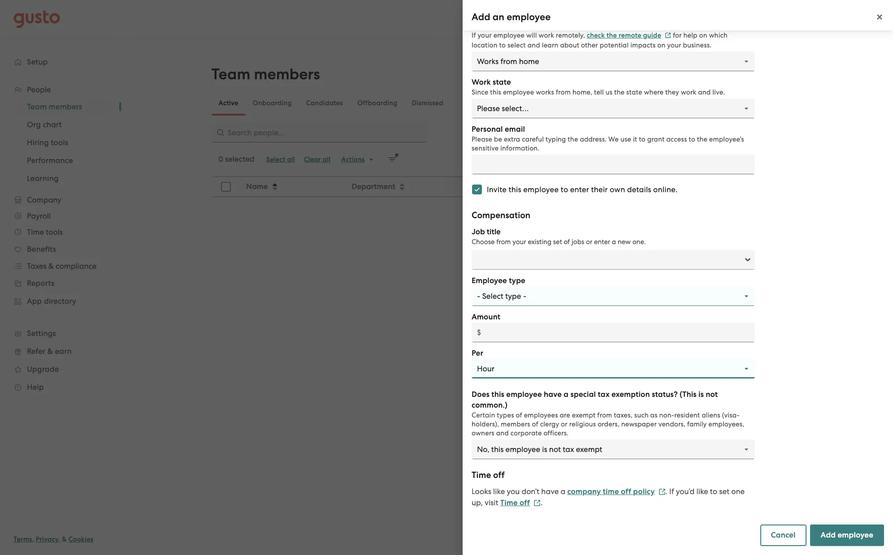 Task type: locate. For each thing, give the bounding box(es) containing it.
cancel button
[[761, 525, 807, 547]]

0 vertical spatial type
[[653, 182, 669, 192]]

members up "onboarding" at left
[[254, 65, 320, 83]]

work
[[539, 31, 555, 39], [681, 88, 697, 96]]

your left existing
[[513, 238, 527, 246]]

this inside does this employee have a special tax exemption status? (this is not common.) certain types of employees are exempt from taxes, such as non-resident aliens (visa- holders), members of clergy or religious orders, newspaper vendors, family employees, owners and corporate officers.
[[492, 390, 505, 400]]

1 horizontal spatial set
[[720, 488, 730, 497]]

the right us
[[615, 88, 625, 96]]

1 all from the left
[[287, 156, 295, 164]]

exempt
[[572, 412, 596, 420]]

type right the details
[[653, 182, 669, 192]]

all
[[287, 156, 295, 164], [323, 156, 331, 164]]

2 all from the left
[[323, 156, 331, 164]]

a inside does this employee have a special tax exemption status? (this is not common.) certain types of employees are exempt from taxes, such as non-resident aliens (visa- holders), members of clergy or religious orders, newspaper vendors, family employees, owners and corporate officers.
[[564, 390, 569, 400]]

selected
[[225, 155, 255, 164]]

this right since
[[490, 88, 502, 96]]

one
[[732, 488, 745, 497]]

1 vertical spatial off
[[621, 488, 632, 497]]

like right you'd
[[697, 488, 709, 497]]

0 horizontal spatial your
[[478, 31, 492, 39]]

jobs
[[572, 238, 585, 246]]

time off up the looks
[[472, 471, 505, 481]]

add for add employee
[[821, 531, 836, 541]]

0 horizontal spatial of
[[516, 412, 523, 420]]

a left company on the right of page
[[561, 488, 566, 497]]

visit
[[485, 499, 499, 508]]

2 horizontal spatial and
[[699, 88, 711, 96]]

have inside does this employee have a special tax exemption status? (this is not common.) certain types of employees are exempt from taxes, such as non-resident aliens (visa- holders), members of clergy or religious orders, newspaper vendors, family employees, owners and corporate officers.
[[544, 390, 562, 400]]

team members
[[212, 65, 320, 83]]

1 vertical spatial enter
[[594, 238, 611, 246]]

or inside does this employee have a special tax exemption status? (this is not common.) certain types of employees are exempt from taxes, such as non-resident aliens (visa- holders), members of clergy or religious orders, newspaper vendors, family employees, owners and corporate officers.
[[561, 421, 568, 429]]

if left you'd
[[670, 488, 675, 497]]

1 vertical spatial from
[[497, 238, 511, 246]]

0 horizontal spatial ,
[[32, 536, 34, 544]]

. for . if you'd like to set one up, visit
[[666, 488, 668, 497]]

if
[[472, 31, 476, 39], [670, 488, 675, 497]]

2 vertical spatial add
[[821, 531, 836, 541]]

1 horizontal spatial like
[[697, 488, 709, 497]]

this for invite
[[509, 185, 522, 194]]

a left new
[[612, 238, 617, 246]]

account menu element
[[721, 0, 880, 38]]

cookies button
[[69, 535, 93, 546]]

2 horizontal spatial add
[[821, 531, 836, 541]]

, left privacy
[[32, 536, 34, 544]]

this right "invite"
[[509, 185, 522, 194]]

this for does
[[492, 390, 505, 400]]

have up employees
[[544, 390, 562, 400]]

this inside work state since this employee works from home, tell us the state where they work and live.
[[490, 88, 502, 96]]

holders),
[[472, 421, 499, 429]]

or right the jobs
[[586, 238, 593, 246]]

0 vertical spatial enter
[[571, 185, 590, 194]]

of right types
[[516, 412, 523, 420]]

. for .
[[541, 499, 543, 508]]

off right the 'time'
[[621, 488, 632, 497]]

new notifications image
[[388, 155, 397, 164]]

1 horizontal spatial .
[[666, 488, 668, 497]]

learn
[[542, 41, 559, 49]]

status?
[[652, 390, 678, 400]]

2 horizontal spatial off
[[621, 488, 632, 497]]

type for employee type
[[509, 276, 526, 286]]

this up the common.)
[[492, 390, 505, 400]]

time off down the you
[[501, 499, 530, 508]]

0 horizontal spatial type
[[509, 276, 526, 286]]

employees,
[[709, 421, 745, 429]]

set inside job title choose from your existing set of jobs or enter a new one.
[[554, 238, 563, 246]]

1 horizontal spatial or
[[586, 238, 593, 246]]

1 vertical spatial and
[[699, 88, 711, 96]]

employee's
[[710, 136, 745, 144]]

have right don't
[[542, 488, 559, 497]]

type right no
[[509, 276, 526, 286]]

like
[[494, 488, 505, 497], [697, 488, 709, 497]]

1 like from the left
[[494, 488, 505, 497]]

check the remote guide
[[587, 31, 662, 39]]

from inside job title choose from your existing set of jobs or enter a new one.
[[497, 238, 511, 246]]

1 horizontal spatial time
[[501, 499, 518, 508]]

2 vertical spatial and
[[497, 430, 509, 438]]

. left you'd
[[666, 488, 668, 497]]

0 vertical spatial have
[[544, 390, 562, 400]]

all for select all
[[287, 156, 295, 164]]

have
[[544, 390, 562, 400], [542, 488, 559, 497]]

2 vertical spatial off
[[520, 499, 530, 508]]

from down title
[[497, 238, 511, 246]]

exemption
[[612, 390, 650, 400]]

2 vertical spatial from
[[598, 412, 613, 420]]

all right clear at left top
[[323, 156, 331, 164]]

1 horizontal spatial type
[[653, 182, 669, 192]]

1 vertical spatial type
[[509, 276, 526, 286]]

1 horizontal spatial and
[[528, 41, 541, 49]]

2 like from the left
[[697, 488, 709, 497]]

select
[[508, 41, 526, 49]]

0 horizontal spatial state
[[493, 78, 511, 87]]

0 vertical spatial state
[[493, 78, 511, 87]]

new
[[618, 238, 631, 246]]

candidates
[[306, 99, 343, 107]]

to
[[500, 41, 506, 49], [639, 136, 646, 144], [689, 136, 696, 144], [561, 185, 569, 194], [711, 488, 718, 497]]

0 vertical spatial your
[[478, 31, 492, 39]]

team
[[212, 65, 251, 83]]

it
[[634, 136, 638, 144]]

guide
[[644, 31, 662, 39]]

employee inside work state since this employee works from home, tell us the state where they work and live.
[[503, 88, 535, 96]]

department
[[352, 182, 395, 192]]

work
[[472, 78, 491, 87]]

work right they
[[681, 88, 697, 96]]

0 horizontal spatial .
[[541, 499, 543, 508]]

2 vertical spatial your
[[513, 238, 527, 246]]

2 horizontal spatial of
[[564, 238, 570, 246]]

2 horizontal spatial your
[[668, 41, 682, 49]]

type inside button
[[653, 182, 669, 192]]

members
[[254, 65, 320, 83], [501, 421, 531, 429]]

0 vertical spatial opens in a new tab image
[[665, 32, 672, 39]]

1 horizontal spatial work
[[681, 88, 697, 96]]

1 vertical spatial if
[[670, 488, 675, 497]]

opens in a new tab image
[[665, 32, 672, 39], [659, 489, 666, 496]]

1 horizontal spatial add
[[718, 71, 733, 81]]

add for add a team member
[[718, 71, 733, 81]]

0 vertical spatial off
[[494, 471, 505, 481]]

1 horizontal spatial state
[[627, 88, 643, 96]]

own
[[610, 185, 626, 194]]

add
[[472, 11, 491, 23], [718, 71, 733, 81], [821, 531, 836, 541]]

members down types
[[501, 421, 531, 429]]

if your employee will work remotely,
[[472, 31, 586, 39]]

set left one on the bottom right of page
[[720, 488, 730, 497]]

1 horizontal spatial of
[[532, 421, 539, 429]]

company
[[568, 488, 601, 497]]

enter left their
[[571, 185, 590, 194]]

0 horizontal spatial members
[[254, 65, 320, 83]]

of left the jobs
[[564, 238, 570, 246]]

1 vertical spatial set
[[720, 488, 730, 497]]

1 vertical spatial add
[[718, 71, 733, 81]]

off left opens in a new tab image
[[520, 499, 530, 508]]

to left one on the bottom right of page
[[711, 488, 718, 497]]

from right works
[[556, 88, 571, 96]]

set inside '. if you'd like to set one up, visit'
[[720, 488, 730, 497]]

1 horizontal spatial ,
[[58, 536, 60, 544]]

0 horizontal spatial and
[[497, 430, 509, 438]]

1 vertical spatial or
[[561, 421, 568, 429]]

Search people... field
[[212, 123, 427, 143]]

as
[[651, 412, 658, 420]]

(visa-
[[723, 412, 740, 420]]

time down the you
[[501, 499, 518, 508]]

vendors,
[[659, 421, 686, 429]]

0 vertical spatial on
[[700, 31, 708, 39]]

employment type
[[607, 182, 669, 192]]

religious
[[570, 421, 596, 429]]

1 vertical spatial your
[[668, 41, 682, 49]]

policy
[[634, 488, 655, 497]]

to inside '. if you'd like to set one up, visit'
[[711, 488, 718, 497]]

and left live.
[[699, 88, 711, 96]]

0 vertical spatial work
[[539, 31, 555, 39]]

type inside the add a team member drawer dialog
[[509, 276, 526, 286]]

time up the looks
[[472, 471, 492, 481]]

terms link
[[13, 536, 32, 544]]

0 vertical spatial set
[[554, 238, 563, 246]]

to left select at the top of the page
[[500, 41, 506, 49]]

add a team member button
[[707, 66, 804, 87]]

0 vertical spatial add
[[472, 11, 491, 23]]

from up 'orders,'
[[598, 412, 613, 420]]

off up looks like you don't have a
[[494, 471, 505, 481]]

the inside work state since this employee works from home, tell us the state where they work and live.
[[615, 88, 625, 96]]

1 horizontal spatial on
[[700, 31, 708, 39]]

2 vertical spatial of
[[532, 421, 539, 429]]

no people found
[[490, 279, 550, 288]]

impacts
[[631, 41, 656, 49]]

add a team member drawer dialog
[[463, 0, 894, 556]]

1 horizontal spatial if
[[670, 488, 675, 497]]

enter left new
[[594, 238, 611, 246]]

clergy
[[541, 421, 560, 429]]

2 horizontal spatial from
[[598, 412, 613, 420]]

0 horizontal spatial add
[[472, 11, 491, 23]]

0 vertical spatial of
[[564, 238, 570, 246]]

a
[[735, 71, 740, 81], [612, 238, 617, 246], [564, 390, 569, 400], [561, 488, 566, 497]]

1 vertical spatial members
[[501, 421, 531, 429]]

1 vertical spatial time
[[501, 499, 518, 508]]

0 vertical spatial members
[[254, 65, 320, 83]]

1 horizontal spatial enter
[[594, 238, 611, 246]]

existing
[[528, 238, 552, 246]]

0 selected status
[[219, 155, 255, 164]]

information.
[[501, 144, 540, 153]]

Select all rows on this page checkbox
[[216, 177, 236, 197]]

onboarding
[[253, 99, 292, 107]]

if up location
[[472, 31, 476, 39]]

of inside job title choose from your existing set of jobs or enter a new one.
[[564, 238, 570, 246]]

0 horizontal spatial work
[[539, 31, 555, 39]]

select all button
[[262, 153, 300, 167]]

set right existing
[[554, 238, 563, 246]]

the
[[607, 31, 617, 39], [615, 88, 625, 96], [568, 136, 579, 144], [698, 136, 708, 144]]

0 horizontal spatial time
[[472, 471, 492, 481]]

0 horizontal spatial set
[[554, 238, 563, 246]]

job title choose from your existing set of jobs or enter a new one.
[[472, 227, 646, 246]]

and down will
[[528, 41, 541, 49]]

1 horizontal spatial your
[[513, 238, 527, 246]]

0 horizontal spatial like
[[494, 488, 505, 497]]

opens in a new tab image right policy on the right bottom of page
[[659, 489, 666, 496]]

one.
[[633, 238, 646, 246]]

the right typing
[[568, 136, 579, 144]]

opens in a new tab image for company time off policy
[[659, 489, 666, 496]]

your
[[478, 31, 492, 39], [668, 41, 682, 49], [513, 238, 527, 246]]

0 vertical spatial from
[[556, 88, 571, 96]]

1 horizontal spatial members
[[501, 421, 531, 429]]

employment type button
[[601, 178, 803, 197]]

opens in a new tab image inside check the remote guide link
[[665, 32, 672, 39]]

and inside for help on which location to select and learn about other potential impacts on your business.
[[528, 41, 541, 49]]

2 vertical spatial this
[[492, 390, 505, 400]]

0 horizontal spatial on
[[658, 41, 666, 49]]

an
[[493, 11, 505, 23]]

1 vertical spatial opens in a new tab image
[[659, 489, 666, 496]]

0 vertical spatial or
[[586, 238, 593, 246]]

your up location
[[478, 31, 492, 39]]

state right work
[[493, 78, 511, 87]]

your inside job title choose from your existing set of jobs or enter a new one.
[[513, 238, 527, 246]]

check
[[587, 31, 605, 39]]

employee for if
[[494, 31, 525, 39]]

all right select
[[287, 156, 295, 164]]

0 horizontal spatial enter
[[571, 185, 590, 194]]

0 horizontal spatial or
[[561, 421, 568, 429]]

enter inside job title choose from your existing set of jobs or enter a new one.
[[594, 238, 611, 246]]

1 vertical spatial this
[[509, 185, 522, 194]]

0 vertical spatial and
[[528, 41, 541, 49]]

0 horizontal spatial from
[[497, 238, 511, 246]]

a inside job title choose from your existing set of jobs or enter a new one.
[[612, 238, 617, 246]]

which
[[710, 31, 728, 39]]

your down "for"
[[668, 41, 682, 49]]

1 vertical spatial work
[[681, 88, 697, 96]]

on up business.
[[700, 31, 708, 39]]

dismissed button
[[405, 92, 451, 114]]

tell
[[595, 88, 604, 96]]

and down types
[[497, 430, 509, 438]]

opens in a new tab image inside company time off policy link
[[659, 489, 666, 496]]

members inside does this employee have a special tax exemption status? (this is not common.) certain types of employees are exempt from taxes, such as non-resident aliens (visa- holders), members of clergy or religious orders, newspaper vendors, family employees, owners and corporate officers.
[[501, 421, 531, 429]]

1 vertical spatial have
[[542, 488, 559, 497]]

or down are
[[561, 421, 568, 429]]

the left employee's
[[698, 136, 708, 144]]

, left &
[[58, 536, 60, 544]]

like up visit
[[494, 488, 505, 497]]

0 vertical spatial this
[[490, 88, 502, 96]]

a left 'team'
[[735, 71, 740, 81]]

state left where
[[627, 88, 643, 96]]

opens in a new tab image left "for"
[[665, 32, 672, 39]]

. inside '. if you'd like to set one up, visit'
[[666, 488, 668, 497]]

1 vertical spatial .
[[541, 499, 543, 508]]

0 horizontal spatial all
[[287, 156, 295, 164]]

a left special
[[564, 390, 569, 400]]

are
[[560, 412, 571, 420]]

privacy
[[36, 536, 58, 544]]

0 vertical spatial .
[[666, 488, 668, 497]]

terms
[[13, 536, 32, 544]]

work up learn
[[539, 31, 555, 39]]

employee inside does this employee have a special tax exemption status? (this is not common.) certain types of employees are exempt from taxes, such as non-resident aliens (visa- holders), members of clergy or religious orders, newspaper vendors, family employees, owners and corporate officers.
[[507, 390, 542, 400]]

add an employee
[[472, 11, 551, 23]]

0 vertical spatial if
[[472, 31, 476, 39]]

1 horizontal spatial from
[[556, 88, 571, 96]]

on down guide
[[658, 41, 666, 49]]

you'd
[[676, 488, 695, 497]]

1 horizontal spatial all
[[323, 156, 331, 164]]

. down looks like you don't have a
[[541, 499, 543, 508]]

of down employees
[[532, 421, 539, 429]]



Task type: vqa. For each thing, say whether or not it's contained in the screenshot.
right PERSON
no



Task type: describe. For each thing, give the bounding box(es) containing it.
or inside job title choose from your existing set of jobs or enter a new one.
[[586, 238, 593, 246]]

looks
[[472, 488, 492, 497]]

don't
[[522, 488, 540, 497]]

and inside work state since this employee works from home, tell us the state where they work and live.
[[699, 88, 711, 96]]

help
[[684, 31, 698, 39]]

time
[[603, 488, 620, 497]]

newspaper
[[622, 421, 657, 429]]

all for clear all
[[323, 156, 331, 164]]

your inside for help on which location to select and learn about other potential impacts on your business.
[[668, 41, 682, 49]]

1 vertical spatial on
[[658, 41, 666, 49]]

from inside work state since this employee works from home, tell us the state where they work and live.
[[556, 88, 571, 96]]

employee for invite
[[524, 185, 559, 194]]

address.
[[580, 136, 607, 144]]

amount
[[472, 313, 501, 322]]

0
[[219, 155, 223, 164]]

sensitive
[[472, 144, 499, 153]]

us
[[606, 88, 613, 96]]

found
[[529, 279, 550, 288]]

their
[[592, 185, 608, 194]]

add for add an employee
[[472, 11, 491, 23]]

tax
[[598, 390, 610, 400]]

employee type
[[472, 276, 526, 286]]

live.
[[713, 88, 726, 96]]

work state since this employee works from home, tell us the state where they work and live.
[[472, 78, 726, 96]]

if inside '. if you'd like to set one up, visit'
[[670, 488, 675, 497]]

not
[[706, 390, 718, 400]]

taxes,
[[614, 412, 633, 420]]

type for employment type
[[653, 182, 669, 192]]

new notifications image
[[388, 155, 397, 164]]

2 , from the left
[[58, 536, 60, 544]]

to inside for help on which location to select and learn about other potential impacts on your business.
[[500, 41, 506, 49]]

check the remote guide link
[[587, 31, 672, 39]]

orders,
[[598, 421, 620, 429]]

the up "potential"
[[607, 31, 617, 39]]

careful
[[522, 136, 544, 144]]

opens in a new tab image
[[534, 500, 541, 507]]

1 , from the left
[[32, 536, 34, 544]]

1 vertical spatial time off
[[501, 499, 530, 508]]

&
[[62, 536, 67, 544]]

like inside '. if you'd like to set one up, visit'
[[697, 488, 709, 497]]

typing
[[546, 136, 566, 144]]

be
[[494, 136, 503, 144]]

employee for add
[[507, 11, 551, 23]]

team members tab list
[[212, 91, 804, 116]]

employee
[[472, 276, 507, 286]]

works
[[536, 88, 555, 96]]

opens in a new tab image for check the remote guide
[[665, 32, 672, 39]]

add a team member
[[718, 71, 793, 81]]

remote
[[619, 31, 642, 39]]

work inside work state since this employee works from home, tell us the state where they work and live.
[[681, 88, 697, 96]]

from inside does this employee have a special tax exemption status? (this is not common.) certain types of employees are exempt from taxes, such as non-resident aliens (visa- holders), members of clergy or religious orders, newspaper vendors, family employees, owners and corporate officers.
[[598, 412, 613, 420]]

to right access
[[689, 136, 696, 144]]

privacy link
[[36, 536, 58, 544]]

team
[[742, 71, 761, 81]]

1 vertical spatial state
[[627, 88, 643, 96]]

no
[[490, 279, 501, 288]]

employment
[[607, 182, 651, 192]]

to left their
[[561, 185, 569, 194]]

cookies
[[69, 536, 93, 544]]

onboarding button
[[246, 92, 299, 114]]

owners
[[472, 430, 495, 438]]

email
[[505, 125, 525, 134]]

for help on which location to select and learn about other potential impacts on your business.
[[472, 31, 728, 49]]

name button
[[241, 178, 346, 197]]

such
[[635, 412, 649, 420]]

1 vertical spatial of
[[516, 412, 523, 420]]

details
[[628, 185, 652, 194]]

online.
[[654, 185, 678, 194]]

job
[[472, 227, 485, 237]]

employees
[[524, 412, 558, 420]]

business.
[[684, 41, 712, 49]]

clear
[[304, 156, 321, 164]]

employee for does
[[507, 390, 542, 400]]

Personal email field
[[472, 155, 756, 175]]

resident
[[675, 412, 701, 420]]

does
[[472, 390, 490, 400]]

0 horizontal spatial off
[[494, 471, 505, 481]]

home image
[[13, 10, 60, 28]]

looks like you don't have a
[[472, 488, 566, 497]]

company time off policy link
[[568, 488, 666, 497]]

0 vertical spatial time off
[[472, 471, 505, 481]]

personal
[[472, 125, 503, 134]]

0 horizontal spatial if
[[472, 31, 476, 39]]

employee inside button
[[838, 531, 874, 541]]

select
[[266, 156, 286, 164]]

title
[[487, 227, 501, 237]]

department button
[[346, 178, 503, 197]]

we
[[609, 136, 619, 144]]

extra
[[504, 136, 521, 144]]

they
[[666, 88, 680, 96]]

you
[[507, 488, 520, 497]]

remotely,
[[556, 31, 586, 39]]

since
[[472, 88, 489, 96]]

potential
[[600, 41, 629, 49]]

active button
[[212, 92, 246, 114]]

0 vertical spatial time
[[472, 471, 492, 481]]

certain
[[472, 412, 496, 420]]

home,
[[573, 88, 593, 96]]

offboarding button
[[350, 92, 405, 114]]

where
[[645, 88, 664, 96]]

Amount field
[[472, 323, 756, 343]]

offboarding
[[358, 99, 398, 107]]

dismissed
[[412, 99, 444, 107]]

to right it
[[639, 136, 646, 144]]

active
[[219, 99, 239, 107]]

. if you'd like to set one up, visit
[[472, 488, 745, 508]]

choose
[[472, 238, 495, 246]]

select all
[[266, 156, 295, 164]]

up,
[[472, 499, 483, 508]]

and inside does this employee have a special tax exemption status? (this is not common.) certain types of employees are exempt from taxes, such as non-resident aliens (visa- holders), members of clergy or religious orders, newspaper vendors, family employees, owners and corporate officers.
[[497, 430, 509, 438]]

add employee
[[821, 531, 874, 541]]

cancel
[[772, 531, 796, 541]]

candidates button
[[299, 92, 350, 114]]

a inside add a team member button
[[735, 71, 740, 81]]

invite
[[487, 185, 507, 194]]

0 selected
[[219, 155, 255, 164]]

about
[[561, 41, 580, 49]]

clear all
[[304, 156, 331, 164]]

location
[[472, 41, 498, 49]]

1 horizontal spatial off
[[520, 499, 530, 508]]

Invite this employee to enter their own details online. checkbox
[[468, 180, 487, 200]]



